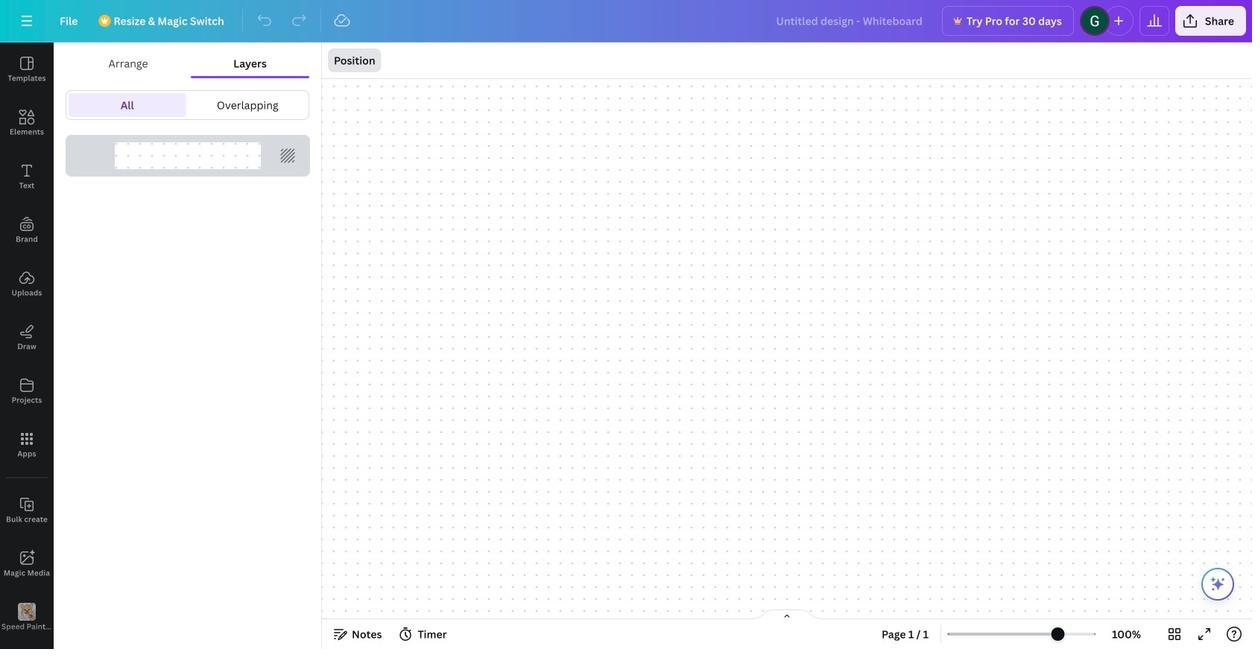 Task type: vqa. For each thing, say whether or not it's contained in the screenshot.
"Main" menu bar
yes



Task type: describe. For each thing, give the bounding box(es) containing it.
quick actions image
[[1209, 576, 1227, 593]]

show pages image
[[751, 609, 823, 621]]

main menu bar
[[0, 0, 1252, 42]]



Task type: locate. For each thing, give the bounding box(es) containing it.
None button
[[69, 93, 186, 117], [189, 93, 306, 117], [69, 93, 186, 117], [189, 93, 306, 117]]

side panel tab list
[[0, 42, 54, 649]]

Design title text field
[[764, 6, 936, 36]]

tab list
[[66, 48, 309, 78]]



